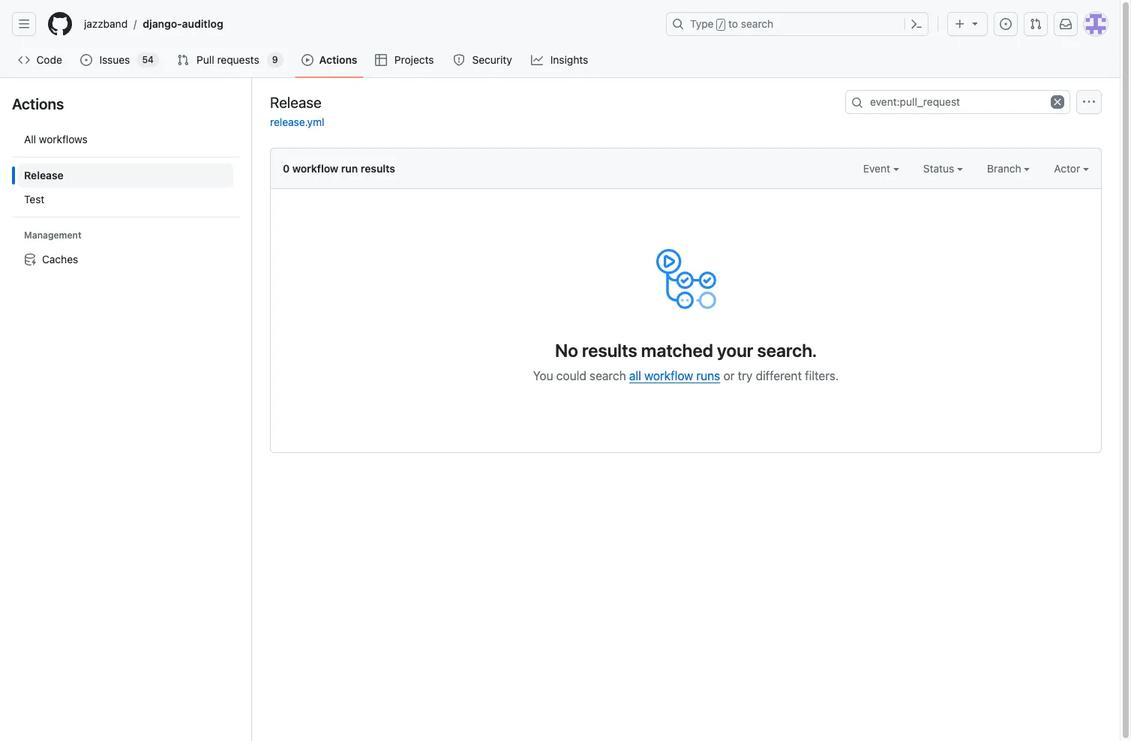 Task type: locate. For each thing, give the bounding box(es) containing it.
search
[[741, 17, 774, 30], [590, 369, 626, 383]]

all workflows
[[24, 133, 88, 146]]

0 vertical spatial workflow
[[292, 162, 338, 175]]

clear filters image
[[1051, 95, 1064, 109]]

test
[[24, 193, 44, 206]]

status
[[923, 162, 957, 175]]

/ inside type / to search
[[718, 20, 724, 30]]

1 horizontal spatial actions
[[319, 53, 357, 66]]

/ left django-
[[134, 18, 137, 30]]

issue opened image
[[1000, 18, 1012, 30], [81, 54, 93, 66]]

insights link
[[525, 49, 596, 71]]

github actions image
[[656, 249, 716, 309]]

0 horizontal spatial search
[[590, 369, 626, 383]]

you
[[533, 369, 553, 383]]

1 horizontal spatial results
[[582, 340, 637, 361]]

None search field
[[845, 90, 1070, 114]]

1 vertical spatial search
[[590, 369, 626, 383]]

list
[[78, 12, 657, 36], [12, 122, 239, 278]]

0 horizontal spatial results
[[361, 162, 395, 175]]

all workflows link
[[18, 128, 233, 152]]

type / to search
[[690, 17, 774, 30]]

all
[[629, 369, 641, 383]]

0 vertical spatial actions
[[319, 53, 357, 66]]

status button
[[923, 161, 963, 176]]

/
[[134, 18, 137, 30], [718, 20, 724, 30]]

caches
[[42, 253, 78, 266]]

actions right play image
[[319, 53, 357, 66]]

issue opened image left git pull request image
[[1000, 18, 1012, 30]]

workflow
[[292, 162, 338, 175], [644, 369, 693, 383]]

1 vertical spatial list
[[12, 122, 239, 278]]

projects
[[394, 53, 434, 66]]

/ left "to"
[[718, 20, 724, 30]]

workflow down matched on the right
[[644, 369, 693, 383]]

workflow right the '0'
[[292, 162, 338, 175]]

actor button
[[1054, 161, 1089, 176]]

1 horizontal spatial search
[[741, 17, 774, 30]]

0 horizontal spatial /
[[134, 18, 137, 30]]

search left 'all'
[[590, 369, 626, 383]]

0 vertical spatial issue opened image
[[1000, 18, 1012, 30]]

type
[[690, 17, 714, 30]]

54
[[142, 54, 154, 65]]

release
[[270, 93, 322, 111], [24, 169, 64, 182]]

filters.
[[805, 369, 839, 383]]

runs
[[696, 369, 720, 383]]

9
[[272, 54, 278, 65]]

issue opened image for git pull request image
[[1000, 18, 1012, 30]]

1 vertical spatial workflow
[[644, 369, 693, 383]]

0 vertical spatial list
[[78, 12, 657, 36]]

actor
[[1054, 162, 1083, 175]]

code image
[[18, 54, 30, 66]]

list containing all workflows
[[12, 122, 239, 278]]

release up test
[[24, 169, 64, 182]]

issues
[[99, 53, 130, 66]]

you could search all workflow runs or try different filters.
[[533, 369, 839, 383]]

no results matched your search.
[[555, 340, 817, 361]]

could
[[556, 369, 586, 383]]

shield image
[[453, 54, 465, 66]]

0 horizontal spatial release
[[24, 169, 64, 182]]

results
[[361, 162, 395, 175], [582, 340, 637, 361]]

/ for jazzband
[[134, 18, 137, 30]]

release inside filter workflows element
[[24, 169, 64, 182]]

1 horizontal spatial release
[[270, 93, 322, 111]]

0 horizontal spatial issue opened image
[[81, 54, 93, 66]]

results right run
[[361, 162, 395, 175]]

filter workflows element
[[18, 164, 233, 212]]

actions
[[319, 53, 357, 66], [12, 95, 64, 113]]

auditlog
[[182, 17, 223, 30]]

1 horizontal spatial /
[[718, 20, 724, 30]]

release up release.yml
[[270, 93, 322, 111]]

run
[[341, 162, 358, 175]]

0
[[283, 162, 290, 175]]

1 horizontal spatial issue opened image
[[1000, 18, 1012, 30]]

graph image
[[531, 54, 543, 66]]

event button
[[863, 161, 899, 176]]

workflows
[[39, 133, 88, 146]]

1 vertical spatial actions
[[12, 95, 64, 113]]

actions up all
[[12, 95, 64, 113]]

code
[[36, 53, 62, 66]]

1 vertical spatial release
[[24, 169, 64, 182]]

0 horizontal spatial workflow
[[292, 162, 338, 175]]

management
[[24, 230, 81, 241]]

results up 'all'
[[582, 340, 637, 361]]

all
[[24, 133, 36, 146]]

search right "to"
[[741, 17, 774, 30]]

pull requests
[[197, 53, 259, 66]]

jazzband / django-auditlog
[[84, 17, 223, 30]]

plus image
[[954, 18, 966, 30]]

1 vertical spatial issue opened image
[[81, 54, 93, 66]]

issue opened image left issues
[[81, 54, 93, 66]]

0 vertical spatial release
[[270, 93, 322, 111]]

matched
[[641, 340, 713, 361]]

/ inside jazzband / django-auditlog
[[134, 18, 137, 30]]



Task type: describe. For each thing, give the bounding box(es) containing it.
/ for type
[[718, 20, 724, 30]]

jazzband
[[84, 17, 128, 30]]

homepage image
[[48, 12, 72, 36]]

code link
[[12, 49, 69, 71]]

try
[[738, 369, 753, 383]]

django-
[[143, 17, 182, 30]]

1 horizontal spatial workflow
[[644, 369, 693, 383]]

git pull request image
[[1030, 18, 1042, 30]]

no
[[555, 340, 578, 361]]

security link
[[447, 49, 519, 71]]

or
[[724, 369, 735, 383]]

notifications image
[[1060, 18, 1072, 30]]

security
[[472, 53, 512, 66]]

caches link
[[18, 248, 233, 272]]

jazzband link
[[78, 12, 134, 36]]

search image
[[851, 97, 863, 109]]

django-auditlog link
[[137, 12, 229, 36]]

0 vertical spatial results
[[361, 162, 395, 175]]

release.yml link
[[270, 116, 324, 128]]

to
[[728, 17, 738, 30]]

list containing jazzband
[[78, 12, 657, 36]]

Filter workflow runs search field
[[845, 90, 1070, 114]]

1 vertical spatial results
[[582, 340, 637, 361]]

issue opened image for git pull request icon
[[81, 54, 93, 66]]

different
[[756, 369, 802, 383]]

actions link
[[295, 49, 363, 71]]

0 vertical spatial search
[[741, 17, 774, 30]]

release link
[[18, 164, 233, 188]]

requests
[[217, 53, 259, 66]]

0 horizontal spatial actions
[[12, 95, 64, 113]]

command palette image
[[911, 18, 923, 30]]

triangle down image
[[969, 17, 981, 29]]

pull
[[197, 53, 214, 66]]

branch
[[987, 162, 1024, 175]]

your
[[717, 340, 753, 361]]

test link
[[18, 188, 233, 212]]

insights
[[550, 53, 588, 66]]

play image
[[301, 54, 313, 66]]

release.yml
[[270, 116, 324, 128]]

event
[[863, 162, 893, 175]]

table image
[[375, 54, 387, 66]]

git pull request image
[[177, 54, 189, 66]]

projects link
[[369, 49, 441, 71]]

0 workflow run results
[[283, 162, 395, 175]]

search.
[[757, 340, 817, 361]]

all workflow runs link
[[629, 369, 720, 383]]

show workflow options image
[[1083, 96, 1095, 108]]



Task type: vqa. For each thing, say whether or not it's contained in the screenshot.
the rightmost actions
yes



